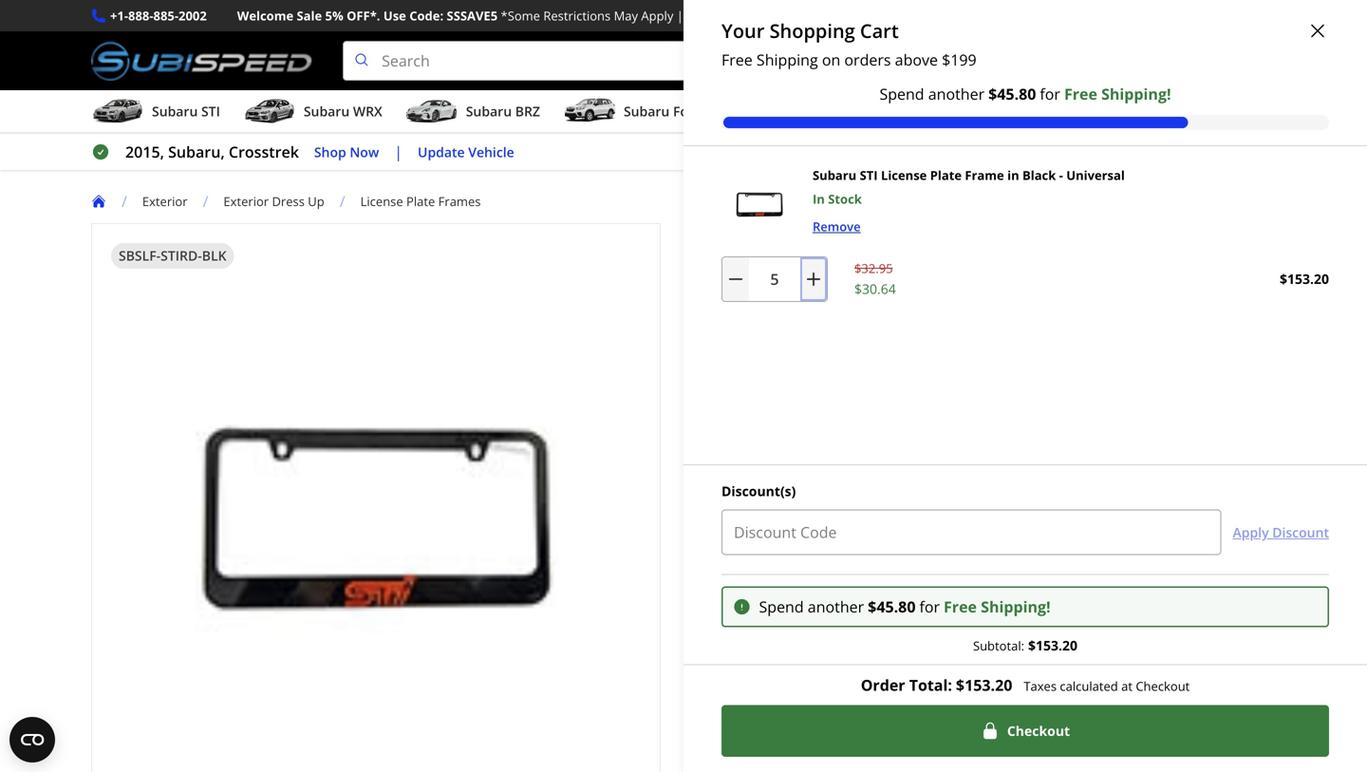 Task type: locate. For each thing, give the bounding box(es) containing it.
subaru inside the subaru sti license plate frame in black - universal in stock
[[813, 167, 857, 184]]

1 vertical spatial subaru
[[691, 226, 757, 252]]

sti
[[860, 167, 878, 184], [762, 226, 789, 252]]

1 vertical spatial sti
[[762, 226, 789, 252]]

checkout
[[1136, 677, 1190, 695], [1008, 722, 1071, 740]]

0 vertical spatial orders
[[845, 49, 891, 70]]

shipping inside your shopping cart 'dialog'
[[757, 49, 818, 70]]

2 vertical spatial plate
[[867, 226, 914, 252]]

star image right decrement image
[[758, 262, 775, 279]]

0 horizontal spatial in
[[982, 226, 999, 252]]

1 horizontal spatial checkout
[[1136, 677, 1190, 695]]

black for subaru sti license plate frame in black - universal
[[1004, 226, 1053, 252]]

&
[[1119, 569, 1128, 586]]

0 horizontal spatial $
[[868, 596, 877, 617]]

1 horizontal spatial subaru
[[813, 167, 857, 184]]

$ up "subaru sti license plate frame in black - universal" link
[[989, 84, 998, 104]]

subaru
[[813, 167, 857, 184], [691, 226, 757, 252]]

0 vertical spatial spend another $ 45.80 for free shipping!
[[880, 84, 1172, 104]]

subaru for subaru sti license plate frame in black - universal
[[691, 226, 757, 252]]

star image left 1
[[725, 262, 741, 279]]

1 vertical spatial for
[[920, 596, 940, 617]]

please verify compatibility before purchase
[[826, 670, 1092, 688]]

another down 199
[[929, 84, 985, 104]]

$32.95 for $32.95
[[806, 298, 848, 316]]

universal
[[1067, 167, 1125, 184], [1069, 226, 1156, 252]]

0 vertical spatial checkout
[[1136, 677, 1190, 695]]

spend another $ 45.80 for free shipping! down 199
[[880, 84, 1172, 104]]

1 vertical spatial black
[[1004, 226, 1053, 252]]

0 vertical spatial black
[[1023, 167, 1056, 184]]

1 vertical spatial orders
[[834, 569, 873, 586]]

exterior up sbslf-stird-blk
[[142, 193, 188, 210]]

plate for subaru sti license plate frame in black - universal
[[867, 226, 914, 252]]

0 vertical spatial shipping!
[[1102, 84, 1172, 104]]

on
[[822, 49, 841, 70]]

spend another $ 45.80 for free shipping! up subispeed link
[[759, 596, 1051, 617]]

0 horizontal spatial checkout
[[1008, 722, 1071, 740]]

/
[[122, 191, 127, 211], [203, 191, 208, 211], [340, 191, 345, 211]]

exterior link
[[142, 193, 203, 210], [142, 193, 188, 210]]

0 horizontal spatial $153.20
[[956, 675, 1013, 695]]

frame for subaru sti license plate frame in black - universal
[[918, 226, 977, 252]]

0 horizontal spatial 45.80
[[877, 596, 916, 617]]

increment image
[[804, 270, 823, 289]]

at
[[1122, 677, 1133, 695]]

$30.64
[[855, 280, 896, 298], [691, 296, 787, 337]]

in
[[813, 191, 825, 208]]

0 horizontal spatial sti
[[762, 226, 789, 252]]

0 horizontal spatial subaru
[[691, 226, 757, 252]]

2 horizontal spatial plate
[[931, 167, 962, 184]]

*some
[[501, 7, 540, 24]]

black inside the subaru sti license plate frame in black - universal in stock
[[1023, 167, 1056, 184]]

$ right "above"
[[942, 49, 951, 70]]

in
[[1008, 167, 1020, 184], [982, 226, 999, 252]]

0 vertical spatial plate
[[931, 167, 962, 184]]

$30.64 right increment image
[[855, 280, 896, 298]]

exterior dress up link
[[224, 193, 340, 210], [224, 193, 325, 210]]

3 / from the left
[[340, 191, 345, 211]]

1 vertical spatial shipping
[[757, 49, 818, 70]]

1 horizontal spatial shipping!
[[981, 596, 1051, 617]]

for
[[1040, 84, 1061, 104], [920, 596, 940, 617]]

exterior for exterior
[[142, 193, 188, 210]]

sti inside the subaru sti license plate frame in black - universal in stock
[[860, 167, 878, 184]]

free
[[687, 7, 714, 24], [722, 49, 753, 70], [1065, 84, 1098, 104], [724, 569, 751, 586], [944, 596, 977, 617]]

$32.95 inside $32.95 $30.64
[[855, 260, 893, 277]]

0 vertical spatial for
[[1040, 84, 1061, 104]]

none number field inside your shopping cart 'dialog'
[[722, 256, 828, 302]]

0 horizontal spatial another
[[808, 596, 864, 617]]

1 exterior from the left
[[142, 193, 188, 210]]

2 star image from the left
[[725, 262, 741, 279]]

0 vertical spatial $153.20
[[1280, 270, 1330, 288]]

spend down "above"
[[880, 84, 925, 104]]

free shipping! on orders over $199
[[724, 569, 934, 586]]

1 vertical spatial checkout
[[1008, 722, 1071, 740]]

universal inside the subaru sti license plate frame in black - universal in stock
[[1067, 167, 1125, 184]]

0 horizontal spatial /
[[122, 191, 127, 211]]

subaru sti license plate frame in black - universal
[[691, 226, 1156, 252]]

0 vertical spatial license
[[881, 167, 927, 184]]

1 / from the left
[[122, 191, 127, 211]]

0 vertical spatial $32.95
[[855, 260, 893, 277]]

0 vertical spatial on
[[773, 7, 791, 24]]

exterior
[[142, 193, 188, 210], [224, 193, 269, 210]]

1 review link
[[775, 262, 825, 279]]

2 horizontal spatial $
[[989, 84, 998, 104]]

frame inside the subaru sti license plate frame in black - universal in stock
[[965, 167, 1005, 184]]

universal for subaru sti license plate frame in black - universal
[[1069, 226, 1156, 252]]

plate inside the subaru sti license plate frame in black - universal in stock
[[931, 167, 962, 184]]

1 horizontal spatial for
[[1040, 84, 1061, 104]]

welcome sale 5% off*. use code: sssave5 *some restrictions may apply | free shipping on orders over $199
[[237, 7, 901, 24]]

1 horizontal spatial another
[[929, 84, 985, 104]]

sssave5
[[447, 7, 498, 24]]

2 horizontal spatial /
[[340, 191, 345, 211]]

cart
[[860, 18, 899, 44]]

compatibility
[[907, 670, 987, 688]]

0 vertical spatial universal
[[1067, 167, 1125, 184]]

1 horizontal spatial $30.64
[[855, 280, 896, 298]]

another
[[929, 84, 985, 104], [808, 596, 864, 617]]

discount(s)
[[722, 482, 796, 500]]

$30.64 inside your shopping cart 'dialog'
[[855, 280, 896, 298]]

$30.64 down decrement image
[[691, 296, 787, 337]]

spend up authorized
[[759, 596, 804, 617]]

0 vertical spatial in
[[1008, 167, 1020, 184]]

on down guarantee
[[814, 569, 831, 586]]

your shopping cart dialog
[[684, 0, 1368, 772]]

1 vertical spatial $32.95
[[806, 298, 848, 316]]

remove
[[813, 218, 861, 235]]

price
[[724, 536, 753, 553]]

- for subaru sti license plate frame in black - universal
[[1058, 226, 1064, 252]]

up
[[308, 193, 325, 210]]

0 vertical spatial subaru
[[813, 167, 857, 184]]

frame down the subaru sti license plate frame in black - universal in stock
[[918, 226, 977, 252]]

license right the up in the top of the page
[[361, 193, 403, 210]]

orders for on
[[834, 569, 873, 586]]

star image left decrement image
[[708, 262, 725, 279]]

1 star image from the left
[[741, 262, 758, 279]]

off*.
[[347, 7, 380, 24]]

2 vertical spatial $153.20
[[956, 675, 1013, 695]]

plate up subaru sti license plate frame in black - universal
[[931, 167, 962, 184]]

frames
[[439, 193, 481, 210]]

$32.95 down remove button
[[855, 260, 893, 277]]

orders for on
[[845, 49, 891, 70]]

2 / from the left
[[203, 191, 208, 211]]

45.80 up subispeed link
[[877, 596, 916, 617]]

0 vertical spatial sti
[[860, 167, 878, 184]]

1 horizontal spatial license
[[794, 226, 862, 252]]

$
[[942, 49, 951, 70], [989, 84, 998, 104], [868, 596, 877, 617]]

Discount Code field
[[722, 510, 1222, 555]]

spend another $ 45.80 for free shipping!
[[880, 84, 1172, 104], [759, 596, 1051, 617]]

1 vertical spatial frame
[[918, 226, 977, 252]]

universal for subaru sti license plate frame in black - universal in stock
[[1067, 167, 1125, 184]]

1 horizontal spatial plate
[[867, 226, 914, 252]]

2 horizontal spatial license
[[881, 167, 927, 184]]

frame up subaru sti license plate frame in black - universal
[[965, 167, 1005, 184]]

/ for exterior
[[122, 191, 127, 211]]

1 horizontal spatial exterior
[[224, 193, 269, 210]]

checkout right at at the bottom right
[[1136, 677, 1190, 695]]

- inside the subaru sti license plate frame in black - universal in stock
[[1060, 167, 1064, 184]]

0 horizontal spatial $199
[[873, 7, 901, 24]]

1 vertical spatial spend
[[759, 596, 804, 617]]

license up subaru sti license plate frame in black - universal
[[881, 167, 927, 184]]

sti up 1
[[762, 226, 789, 252]]

1 vertical spatial plate
[[407, 193, 435, 210]]

sti for subaru sti license plate frame in black - universal in stock
[[860, 167, 878, 184]]

shipping down your shopping cart
[[757, 49, 818, 70]]

2 vertical spatial license
[[794, 226, 862, 252]]

taxes calculated at checkout
[[1024, 677, 1190, 695]]

plate up $32.95 $30.64
[[867, 226, 914, 252]]

in inside the subaru sti license plate frame in black - universal in stock
[[1008, 167, 1020, 184]]

spend
[[880, 84, 925, 104], [759, 596, 804, 617]]

star image left 1
[[741, 262, 758, 279]]

license inside the subaru sti license plate frame in black - universal in stock
[[881, 167, 927, 184]]

another up dealer
[[808, 596, 864, 617]]

subaru up stock
[[813, 167, 857, 184]]

0 horizontal spatial $32.95
[[806, 298, 848, 316]]

star image
[[741, 262, 758, 279], [758, 262, 775, 279]]

2 horizontal spatial shipping!
[[1102, 84, 1172, 104]]

0 vertical spatial $
[[942, 49, 951, 70]]

0 vertical spatial 45.80
[[998, 84, 1037, 104]]

/ up blk on the top
[[203, 191, 208, 211]]

-
[[1060, 167, 1064, 184], [1058, 226, 1064, 252]]

sti up stock
[[860, 167, 878, 184]]

0 vertical spatial -
[[1060, 167, 1064, 184]]

orders
[[795, 7, 837, 24]]

$153.20
[[1280, 270, 1330, 288], [1029, 636, 1078, 654], [956, 675, 1013, 695]]

/ right the up in the top of the page
[[340, 191, 345, 211]]

orders left over
[[834, 569, 873, 586]]

purchase
[[1035, 670, 1092, 688]]

license up review
[[794, 226, 862, 252]]

1 horizontal spatial /
[[203, 191, 208, 211]]

1 vertical spatial $153.20
[[1029, 636, 1078, 654]]

0 horizontal spatial plate
[[407, 193, 435, 210]]

1 horizontal spatial 45.80
[[998, 84, 1037, 104]]

None number field
[[722, 256, 828, 302]]

1 horizontal spatial on
[[814, 569, 831, 586]]

on
[[773, 7, 791, 24], [814, 569, 831, 586]]

$ up of
[[868, 596, 877, 617]]

orders inside your shopping cart 'dialog'
[[845, 49, 891, 70]]

remove button
[[813, 216, 861, 237]]

star image
[[708, 262, 725, 279], [725, 262, 741, 279]]

shipping!
[[1102, 84, 1172, 104], [754, 569, 811, 586], [981, 596, 1051, 617]]

1 vertical spatial universal
[[1069, 226, 1156, 252]]

code:
[[410, 7, 444, 24]]

shipping up search input field
[[717, 7, 770, 24]]

black
[[1023, 167, 1056, 184], [1004, 226, 1053, 252]]

exterior left dress
[[224, 193, 269, 210]]

orders down cart
[[845, 49, 891, 70]]

1 vertical spatial -
[[1058, 226, 1064, 252]]

0 horizontal spatial shipping!
[[754, 569, 811, 586]]

sti for subaru sti license plate frame in black - universal
[[762, 226, 789, 252]]

calculated
[[1060, 677, 1119, 695]]

2 exterior from the left
[[224, 193, 269, 210]]

taxes
[[1024, 677, 1057, 695]]

checkout down taxes
[[1008, 722, 1071, 740]]

$32.95
[[855, 260, 893, 277], [806, 298, 848, 316]]

0 vertical spatial spend
[[880, 84, 925, 104]]

45.80 up "subaru sti license plate frame in black - universal" link
[[998, 84, 1037, 104]]

decrement image
[[727, 270, 746, 289]]

45.80
[[998, 84, 1037, 104], [877, 596, 916, 617]]

/ up sbslf-
[[122, 191, 127, 211]]

1 horizontal spatial spend
[[880, 84, 925, 104]]

1 horizontal spatial $153.20
[[1029, 636, 1078, 654]]

$32.95 down increment image
[[806, 298, 848, 316]]

0 horizontal spatial on
[[773, 7, 791, 24]]

1 vertical spatial $199
[[905, 569, 934, 586]]

on left orders
[[773, 7, 791, 24]]

2 vertical spatial $
[[868, 596, 877, 617]]

0 vertical spatial frame
[[965, 167, 1005, 184]]

checkout button
[[722, 705, 1330, 757]]

stird-
[[161, 247, 202, 265]]

frame
[[965, 167, 1005, 184], [918, 226, 977, 252]]

plate left frames
[[407, 193, 435, 210]]

license
[[881, 167, 927, 184], [361, 193, 403, 210], [794, 226, 862, 252]]

plate
[[931, 167, 962, 184], [407, 193, 435, 210], [867, 226, 914, 252]]

above
[[895, 49, 938, 70]]

use
[[384, 7, 406, 24]]

blk
[[202, 247, 227, 265]]

1 vertical spatial another
[[808, 596, 864, 617]]

subaru up decrement image
[[691, 226, 757, 252]]

0 horizontal spatial license
[[361, 193, 403, 210]]

1 vertical spatial in
[[982, 226, 999, 252]]

0 horizontal spatial exterior
[[142, 193, 188, 210]]

1 horizontal spatial sti
[[860, 167, 878, 184]]

1 horizontal spatial in
[[1008, 167, 1020, 184]]

1 horizontal spatial $32.95
[[855, 260, 893, 277]]

2 star image from the left
[[758, 262, 775, 279]]



Task type: vqa. For each thing, say whether or not it's contained in the screenshot.
Decrement "image"
yes



Task type: describe. For each thing, give the bounding box(es) containing it.
rated excellent & trusted
[[1020, 569, 1179, 586]]

before
[[990, 670, 1031, 688]]

+1-888-885-2002
[[110, 7, 207, 24]]

885-
[[153, 7, 179, 24]]

in for subaru sti license plate frame in black - universal in stock
[[1008, 167, 1020, 184]]

price match guarantee
[[724, 536, 858, 553]]

5%
[[325, 7, 344, 24]]

exterior dress up
[[224, 193, 325, 210]]

/ for license plate frames
[[340, 191, 345, 211]]

subtotal:
[[974, 637, 1025, 654]]

exterior for exterior dress up
[[224, 193, 269, 210]]

review
[[785, 262, 825, 279]]

license plate frames
[[361, 193, 481, 210]]

1 review
[[775, 262, 825, 279]]

199
[[951, 49, 977, 70]]

license for subaru sti license plate frame in black - universal
[[794, 226, 862, 252]]

0 vertical spatial another
[[929, 84, 985, 104]]

1 horizontal spatial $199
[[905, 569, 934, 586]]

checkout link
[[722, 705, 1330, 757]]

subispeed link
[[879, 622, 942, 642]]

over
[[840, 7, 870, 24]]

2002
[[179, 7, 207, 24]]

888-
[[128, 7, 153, 24]]

$32.95 $30.64
[[855, 260, 896, 298]]

0 horizontal spatial $30.64
[[691, 296, 787, 337]]

open widget image
[[9, 717, 55, 763]]

in for subaru sti license plate frame in black - universal
[[982, 226, 999, 252]]

$32.95 for $32.95 $30.64
[[855, 260, 893, 277]]

order
[[861, 675, 906, 695]]

guarantee
[[796, 536, 858, 553]]

subispeed image
[[722, 165, 798, 241]]

black for subaru sti license plate frame in black - universal in stock
[[1023, 167, 1056, 184]]

1 star image from the left
[[708, 262, 725, 279]]

|
[[677, 7, 684, 24]]

stock
[[828, 191, 862, 208]]

authorized
[[756, 624, 819, 641]]

order total: $153.20
[[861, 675, 1013, 695]]

match
[[756, 536, 793, 553]]

/ for exterior dress up
[[203, 191, 208, 211]]

license for subaru sti license plate frame in black - universal in stock
[[881, 167, 927, 184]]

your
[[722, 18, 765, 44]]

welcome
[[237, 7, 294, 24]]

1 horizontal spatial $
[[942, 49, 951, 70]]

- for subaru sti license plate frame in black - universal in stock
[[1060, 167, 1064, 184]]

subaru for subaru sti license plate frame in black - universal in stock
[[813, 167, 857, 184]]

checkout inside button
[[1008, 722, 1071, 740]]

subtotal: $153.20
[[974, 636, 1078, 654]]

1 vertical spatial 45.80
[[877, 596, 916, 617]]

sbslf-
[[119, 247, 161, 265]]

1 vertical spatial spend another $ 45.80 for free shipping!
[[759, 596, 1051, 617]]

subispeed
[[879, 624, 942, 641]]

free shipping on orders above $ 199
[[722, 49, 977, 70]]

subaru sti license plate frame in black - universal in stock
[[813, 167, 1125, 208]]

0 vertical spatial shipping
[[717, 7, 770, 24]]

dealer
[[822, 624, 860, 641]]

over
[[876, 569, 902, 586]]

0 horizontal spatial spend
[[759, 596, 804, 617]]

trusted
[[1131, 569, 1179, 586]]

shopping
[[770, 18, 856, 44]]

1
[[775, 262, 782, 279]]

1 vertical spatial shipping!
[[754, 569, 811, 586]]

please
[[826, 670, 866, 688]]

2 horizontal spatial $153.20
[[1280, 270, 1330, 288]]

+1-
[[110, 7, 128, 24]]

restrictions
[[544, 7, 611, 24]]

rated
[[1020, 569, 1056, 586]]

verify
[[870, 670, 904, 688]]

plate for subaru sti license plate frame in black - universal in stock
[[931, 167, 962, 184]]

apply
[[642, 7, 674, 24]]

1 vertical spatial license
[[361, 193, 403, 210]]

1 vertical spatial on
[[814, 569, 831, 586]]

+1-888-885-2002 link
[[110, 6, 207, 26]]

frame for subaru sti license plate frame in black - universal in stock
[[965, 167, 1005, 184]]

of
[[864, 624, 875, 641]]

0 vertical spatial $199
[[873, 7, 901, 24]]

0 horizontal spatial for
[[920, 596, 940, 617]]

sale
[[297, 7, 322, 24]]

your shopping cart
[[722, 18, 899, 44]]

dress
[[272, 193, 305, 210]]

subaru sti license plate frame in black - universal link
[[813, 167, 1125, 184]]

excellent
[[1059, 569, 1115, 586]]

may
[[614, 7, 638, 24]]

sbslf-stird-blk
[[119, 247, 227, 265]]

authorized dealer of subispeed
[[756, 624, 942, 641]]

2 vertical spatial shipping!
[[981, 596, 1051, 617]]

total:
[[910, 675, 953, 695]]

search input field
[[343, 41, 1159, 81]]

1 vertical spatial $
[[989, 84, 998, 104]]



